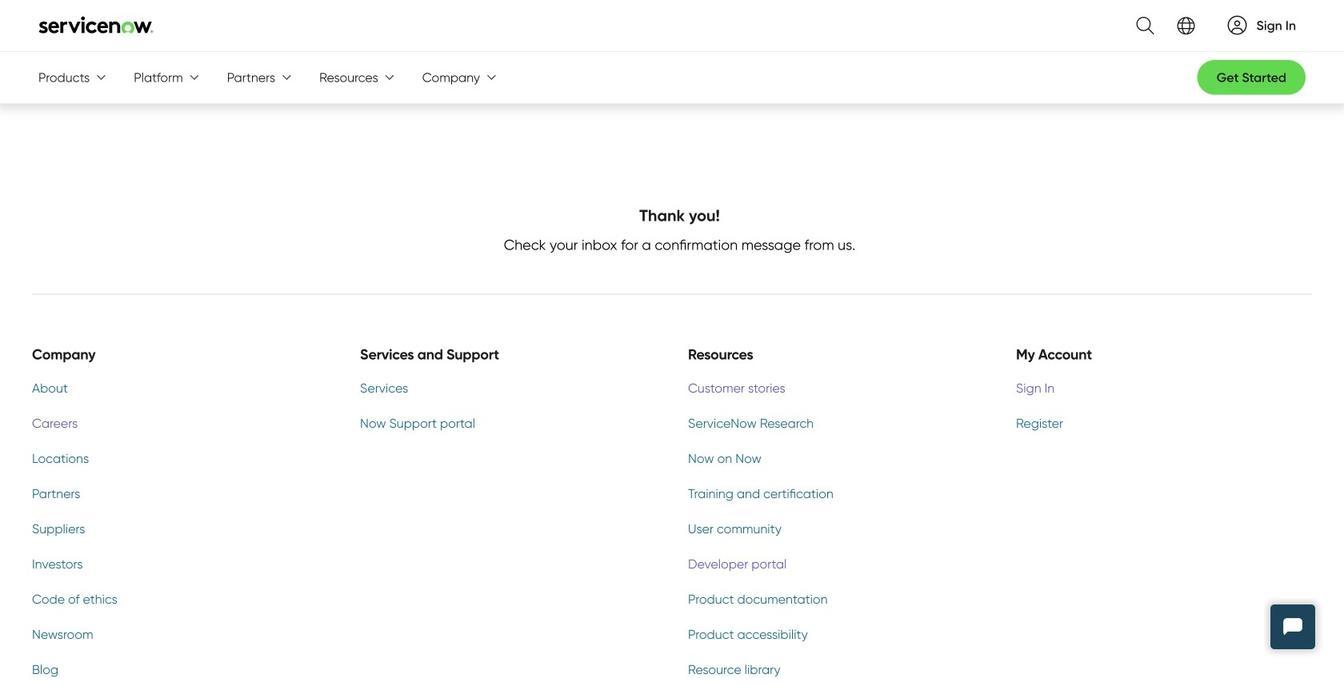 Task type: vqa. For each thing, say whether or not it's contained in the screenshot.
"arc" image
yes



Task type: describe. For each thing, give the bounding box(es) containing it.
search image
[[1127, 7, 1154, 44]]

servicenow image
[[38, 16, 154, 33]]

arc image
[[1228, 15, 1247, 35]]



